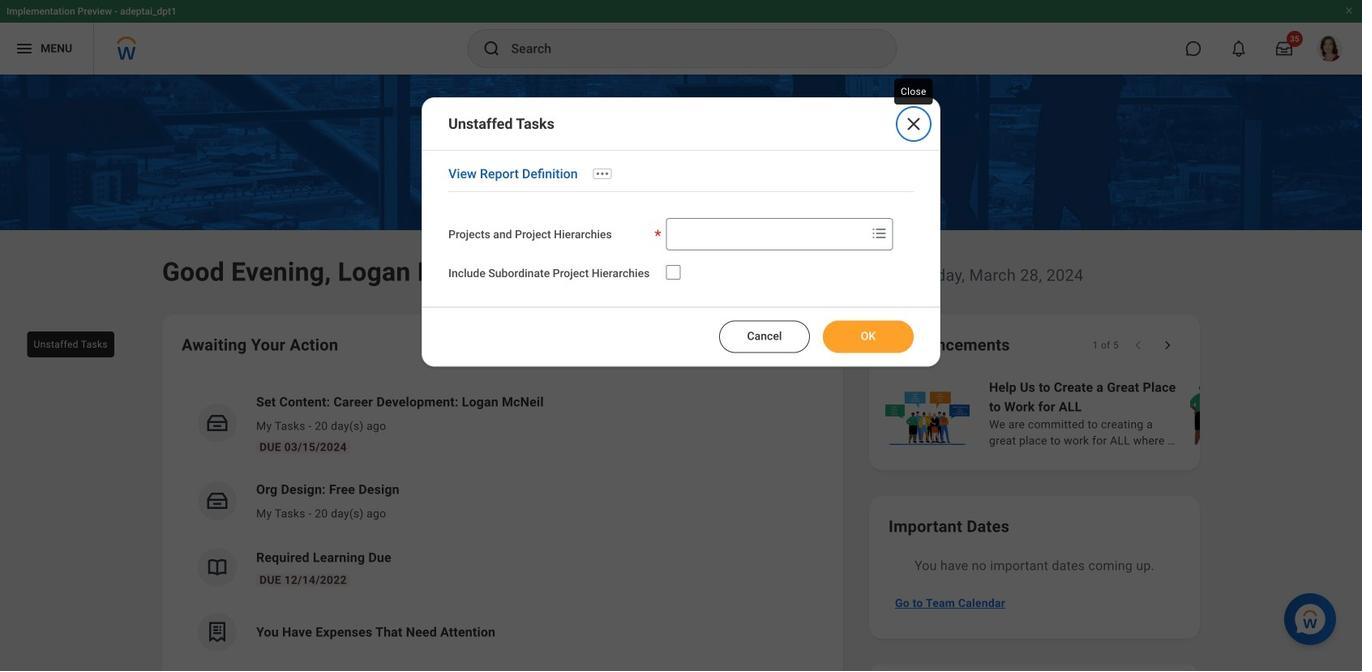 Task type: describe. For each thing, give the bounding box(es) containing it.
notifications large image
[[1231, 41, 1247, 57]]

chevron right small image
[[1160, 337, 1176, 354]]

2 inbox image from the top
[[205, 489, 230, 513]]

x image
[[904, 114, 924, 134]]

book open image
[[205, 556, 230, 580]]

1 horizontal spatial list
[[882, 376, 1362, 451]]

inbox large image
[[1276, 41, 1293, 57]]

profile logan mcneil element
[[1307, 31, 1353, 67]]

search image
[[482, 39, 502, 58]]



Task type: vqa. For each thing, say whether or not it's contained in the screenshot.
chevron left small image at the bottom of page
yes



Task type: locate. For each thing, give the bounding box(es) containing it.
Search field
[[667, 220, 866, 249]]

dialog
[[422, 97, 941, 367]]

close environment banner image
[[1345, 6, 1354, 15]]

1 inbox image from the top
[[205, 411, 230, 435]]

1 vertical spatial inbox image
[[205, 489, 230, 513]]

inbox image
[[205, 411, 230, 435], [205, 489, 230, 513]]

tooltip
[[891, 75, 936, 108]]

prompts image
[[870, 224, 889, 243]]

main content
[[0, 75, 1362, 671]]

status
[[1093, 339, 1119, 352]]

chevron left small image
[[1131, 337, 1147, 354]]

0 vertical spatial inbox image
[[205, 411, 230, 435]]

0 horizontal spatial list
[[182, 380, 824, 665]]

banner
[[0, 0, 1362, 75]]

list
[[882, 376, 1362, 451], [182, 380, 824, 665]]

dashboard expenses image
[[205, 620, 230, 645]]



